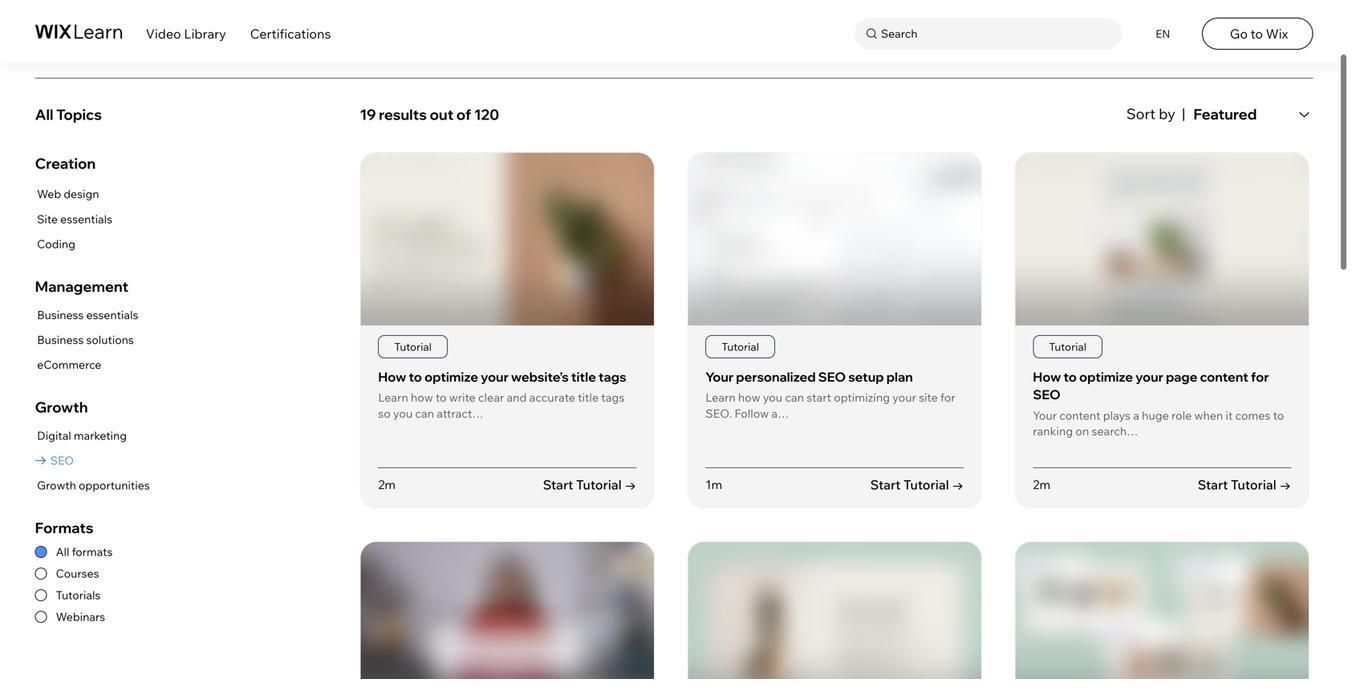 Task type: describe. For each thing, give the bounding box(es) containing it.
your personalized seo setup plan
[[706, 403, 913, 420]]

web design
[[37, 222, 99, 236]]

business solutions list item
[[35, 365, 138, 385]]

video
[[146, 26, 181, 42]]

ecommerce
[[37, 393, 101, 407]]

business essentials
[[37, 343, 138, 357]]

3 list item from the left
[[1015, 576, 1310, 680]]

certifications link
[[250, 26, 331, 42]]

list inside filtered results region
[[360, 187, 1313, 680]]

filters navigation
[[35, 133, 339, 658]]

courses
[[56, 602, 99, 616]]

go
[[1230, 26, 1248, 42]]

seo list item
[[35, 485, 150, 506]]

coding button
[[35, 269, 112, 289]]

it
[[1226, 443, 1233, 457]]

ecommerce button
[[35, 390, 138, 410]]

list for growth
[[35, 460, 150, 531]]

list for management
[[35, 340, 138, 410]]

growth for growth opportunities
[[37, 513, 76, 527]]

Search text field
[[877, 23, 1118, 44]]

digital
[[37, 463, 71, 477]]

tutorial for personalized
[[722, 375, 759, 388]]

library
[[184, 26, 226, 42]]

search…
[[1092, 459, 1138, 473]]

results
[[379, 140, 427, 158]]

screenshot. a home decor blog, with short and long tail keywords highlighted to show the importance of seo. image
[[1015, 187, 1309, 360]]

go to wix
[[1230, 26, 1288, 42]]

to for how to optimize your page content for seo your content plays a huge role when it comes to ranking on search…
[[1064, 403, 1077, 420]]

ranking
[[1033, 459, 1073, 473]]

website's
[[511, 403, 569, 420]]

2 list item from the left
[[687, 576, 982, 680]]

19
[[360, 140, 376, 158]]

site essentials button
[[35, 244, 112, 264]]

how for how to optimize your website's title tags
[[378, 403, 406, 420]]

optimize for page
[[1079, 403, 1133, 420]]

title
[[571, 403, 596, 420]]

page
[[1166, 403, 1198, 420]]

site essentials
[[37, 247, 112, 261]]

growth for growth
[[35, 433, 88, 451]]

out
[[430, 140, 454, 158]]

1 list item from the left
[[360, 576, 655, 680]]

web design button
[[35, 219, 112, 239]]

opportunities
[[79, 513, 150, 527]]

all formats
[[56, 580, 113, 594]]

three page title and meta description screenshots suggest how to write titles and descriptions for their associated web pages. image
[[1015, 577, 1309, 680]]

0 vertical spatial content
[[1200, 403, 1248, 420]]

marketing
[[74, 463, 127, 477]]

growth opportunities button
[[35, 510, 150, 531]]

all topics button
[[35, 133, 339, 166]]

certifications
[[250, 26, 331, 42]]

web
[[37, 222, 61, 236]]

a
[[1133, 443, 1139, 457]]

tags
[[599, 403, 626, 420]]

all for all topics
[[35, 140, 53, 158]]

your personalized seo setup plan link
[[706, 403, 913, 420]]

tutorial for to
[[394, 375, 432, 388]]

video library
[[146, 26, 226, 42]]

en button
[[1146, 18, 1178, 50]]

a woman considers how to choose the right domain name out of three searches: two of her searches are available, one is not. image
[[361, 577, 654, 680]]

how to optimize your website's title tags
[[378, 403, 626, 420]]

plan
[[886, 403, 913, 420]]

creation
[[35, 189, 96, 207]]

growth opportunities list item
[[35, 510, 150, 531]]

growth opportunities
[[37, 513, 150, 527]]

essentials for business essentials
[[86, 343, 138, 357]]

digital marketing button
[[35, 460, 150, 481]]

huge
[[1142, 443, 1169, 457]]

management
[[35, 312, 128, 330]]

filtered results region
[[360, 133, 1325, 680]]

topics
[[56, 140, 102, 158]]



Task type: locate. For each thing, give the bounding box(es) containing it.
your up ranking
[[1033, 443, 1057, 457]]

your inside how to optimize your website's title tags list item
[[481, 403, 509, 420]]

1 vertical spatial essentials
[[86, 343, 138, 357]]

list for creation
[[35, 219, 112, 289]]

how to optimize your page content for seo your content plays a huge role when it comes to ranking on search…
[[1033, 403, 1284, 473]]

business up business solutions
[[37, 343, 84, 357]]

how inside list item
[[378, 403, 406, 420]]

your left website's
[[481, 403, 509, 420]]

0 horizontal spatial your
[[481, 403, 509, 420]]

growth inside button
[[37, 513, 76, 527]]

how for how to optimize your page content for seo your content plays a huge role when it comes to ranking on search…
[[1033, 403, 1061, 420]]

business for business solutions
[[37, 368, 84, 382]]

seo button
[[35, 485, 150, 506]]

business solutions button
[[35, 365, 138, 385]]

menu bar containing video library
[[0, 0, 1348, 63]]

formats
[[72, 580, 113, 594]]

role
[[1172, 443, 1192, 457]]

growth
[[35, 433, 88, 451], [37, 513, 76, 527]]

your for page
[[1136, 403, 1163, 420]]

optimize inside list item
[[424, 403, 478, 420]]

to
[[1251, 26, 1263, 42], [409, 403, 422, 420], [1064, 403, 1077, 420], [1273, 443, 1284, 457]]

design
[[64, 222, 99, 236]]

how to optimize your website's title tags list item
[[360, 187, 655, 544]]

0 horizontal spatial optimize
[[424, 403, 478, 420]]

all for all formats
[[56, 580, 69, 594]]

growth up formats in the left bottom of the page
[[37, 513, 76, 527]]

2 how from the left
[[1033, 403, 1061, 420]]

video library link
[[146, 26, 226, 42]]

tutorial inside how to optimize your page content for seo list item
[[1049, 375, 1087, 388]]

menu bar
[[0, 0, 1348, 63]]

0 horizontal spatial list item
[[360, 576, 655, 680]]

when
[[1194, 443, 1223, 457]]

0 vertical spatial all
[[35, 140, 53, 158]]

your left page
[[1136, 403, 1163, 420]]

2 optimize from the left
[[1079, 403, 1133, 420]]

your inside how to optimize your page content for seo your content plays a huge role when it comes to ranking on search…
[[1136, 403, 1163, 420]]

coding list item
[[35, 269, 112, 289]]

setup
[[848, 403, 884, 420]]

all topics
[[35, 140, 102, 158]]

your inside how to optimize your page content for seo your content plays a huge role when it comes to ranking on search…
[[1033, 443, 1057, 457]]

how
[[378, 403, 406, 420], [1033, 403, 1061, 420]]

list containing digital marketing
[[35, 460, 150, 531]]

1 business from the top
[[37, 343, 84, 357]]

2 horizontal spatial tutorial
[[1049, 375, 1087, 388]]

your for website's
[[481, 403, 509, 420]]

business essentials list item
[[35, 340, 138, 360]]

tutorial inside your personalized seo setup plan list item
[[722, 375, 759, 388]]

site essentials list item
[[35, 244, 112, 264]]

all left topics
[[35, 140, 53, 158]]

personalized
[[736, 403, 816, 420]]

sort by  |
[[1126, 139, 1185, 157]]

to for go to wix
[[1251, 26, 1263, 42]]

business essentials button
[[35, 340, 138, 360]]

content left for
[[1200, 403, 1248, 420]]

ecommerce list item
[[35, 390, 138, 410]]

0 vertical spatial essentials
[[60, 247, 112, 261]]

en
[[1156, 27, 1170, 41]]

0 vertical spatial growth
[[35, 433, 88, 451]]

for
[[1251, 403, 1269, 420]]

optimize inside how to optimize your page content for seo your content plays a huge role when it comes to ranking on search…
[[1079, 403, 1133, 420]]

|
[[1182, 139, 1185, 157]]

list containing how to optimize your website's title tags
[[360, 187, 1313, 680]]

formats group
[[35, 554, 339, 658]]

list
[[360, 187, 1313, 680], [35, 219, 112, 289], [35, 340, 138, 410], [35, 460, 150, 531]]

2 tutorial from the left
[[722, 375, 759, 388]]

the about strip of a plant store. a plant sits on a stool with the about text laid next to it. image
[[688, 577, 981, 680]]

2 business from the top
[[37, 368, 84, 382]]

0 vertical spatial your
[[706, 403, 734, 420]]

comes
[[1235, 443, 1271, 457]]

essentials for site essentials
[[60, 247, 112, 261]]

list containing web design
[[35, 219, 112, 289]]

1 vertical spatial business
[[37, 368, 84, 382]]

1 horizontal spatial all
[[56, 580, 69, 594]]

formats
[[35, 554, 94, 572]]

0 horizontal spatial tutorial
[[394, 375, 432, 388]]

your left personalized
[[706, 403, 734, 420]]

site
[[37, 247, 58, 261]]

business for business essentials
[[37, 343, 84, 357]]

all
[[35, 140, 53, 158], [56, 580, 69, 594]]

business solutions
[[37, 368, 134, 382]]

1 vertical spatial your
[[1033, 443, 1057, 457]]

how inside how to optimize your page content for seo your content plays a huge role when it comes to ranking on search…
[[1033, 403, 1061, 420]]

0 horizontal spatial your
[[706, 403, 734, 420]]

content up on
[[1059, 443, 1101, 457]]

1 horizontal spatial your
[[1136, 403, 1163, 420]]

1 vertical spatial all
[[56, 580, 69, 594]]

all inside button
[[35, 140, 53, 158]]

essentials
[[60, 247, 112, 261], [86, 343, 138, 357]]

screenshot. the wix seo setup checklist shows how to write a good page title. image
[[688, 187, 981, 360]]

tutorial inside how to optimize your website's title tags list item
[[394, 375, 432, 388]]

digital marketing list item
[[35, 460, 150, 481]]

essentials up solutions
[[86, 343, 138, 357]]

1 horizontal spatial tutorial
[[722, 375, 759, 388]]

3 tutorial from the left
[[1049, 375, 1087, 388]]

1 your from the left
[[481, 403, 509, 420]]

your
[[481, 403, 509, 420], [1136, 403, 1163, 420]]

1 vertical spatial growth
[[37, 513, 76, 527]]

growth up digital
[[35, 433, 88, 451]]

on
[[1076, 459, 1089, 473]]

1 horizontal spatial optimize
[[1079, 403, 1133, 420]]

19 results out of 120
[[360, 140, 499, 158]]

to inside go to wix link
[[1251, 26, 1263, 42]]

to for how to optimize your website's title tags
[[409, 403, 422, 420]]

business
[[37, 343, 84, 357], [37, 368, 84, 382]]

1 optimize from the left
[[424, 403, 478, 420]]

list containing business essentials
[[35, 340, 138, 410]]

120
[[474, 140, 499, 158]]

seo inside button
[[50, 488, 74, 502]]

sort
[[1126, 139, 1156, 157]]

how to optimize your website's title tags link
[[378, 403, 626, 420]]

1 horizontal spatial content
[[1200, 403, 1248, 420]]

optimize for website's
[[424, 403, 478, 420]]

0 horizontal spatial content
[[1059, 443, 1101, 457]]

seo inside how to optimize your page content for seo your content plays a huge role when it comes to ranking on search…
[[1033, 421, 1061, 437]]

go to wix link
[[1202, 18, 1313, 50]]

web design list item
[[35, 219, 112, 239]]

to inside how to optimize your website's title tags list item
[[409, 403, 422, 420]]

all down formats in the left bottom of the page
[[56, 580, 69, 594]]

seo
[[32, 13, 165, 91], [818, 403, 846, 420], [1033, 421, 1061, 437], [50, 488, 74, 502]]

your personalized seo setup plan list item
[[687, 187, 982, 544]]

0 vertical spatial business
[[37, 343, 84, 357]]

solutions
[[86, 368, 134, 382]]

tutorial
[[394, 375, 432, 388], [722, 375, 759, 388], [1049, 375, 1087, 388]]

how to optimize your page content for seo list item
[[1015, 187, 1310, 544]]

essentials down "design" in the top left of the page
[[60, 247, 112, 261]]

of
[[456, 140, 471, 158]]

wix
[[1266, 26, 1288, 42]]

business up ecommerce
[[37, 368, 84, 382]]

1 tutorial from the left
[[394, 375, 432, 388]]

2 horizontal spatial list item
[[1015, 576, 1310, 680]]

1 horizontal spatial your
[[1033, 443, 1057, 457]]

all inside the formats group
[[56, 580, 69, 594]]

1 horizontal spatial list item
[[687, 576, 982, 680]]

1 how from the left
[[378, 403, 406, 420]]

coding
[[37, 272, 75, 286]]

your
[[706, 403, 734, 420], [1033, 443, 1057, 457]]

0 horizontal spatial how
[[378, 403, 406, 420]]

list item
[[360, 576, 655, 680], [687, 576, 982, 680], [1015, 576, 1310, 680]]

plays
[[1103, 443, 1131, 457]]

1 horizontal spatial how
[[1033, 403, 1061, 420]]

how to optimize your page content for seo link
[[1033, 403, 1269, 437]]

2 your from the left
[[1136, 403, 1163, 420]]

optimize
[[424, 403, 478, 420], [1079, 403, 1133, 420]]

1 vertical spatial content
[[1059, 443, 1101, 457]]

0 horizontal spatial all
[[35, 140, 53, 158]]

digital marketing
[[37, 463, 127, 477]]

content
[[1200, 403, 1248, 420], [1059, 443, 1101, 457]]

the homepage of shopping site, "home garden". several plants are tastefully arranged on a stool next to an orange feature wall. image
[[361, 187, 654, 360]]



Task type: vqa. For each thing, say whether or not it's contained in the screenshot.
Filters NAVIGATION
yes



